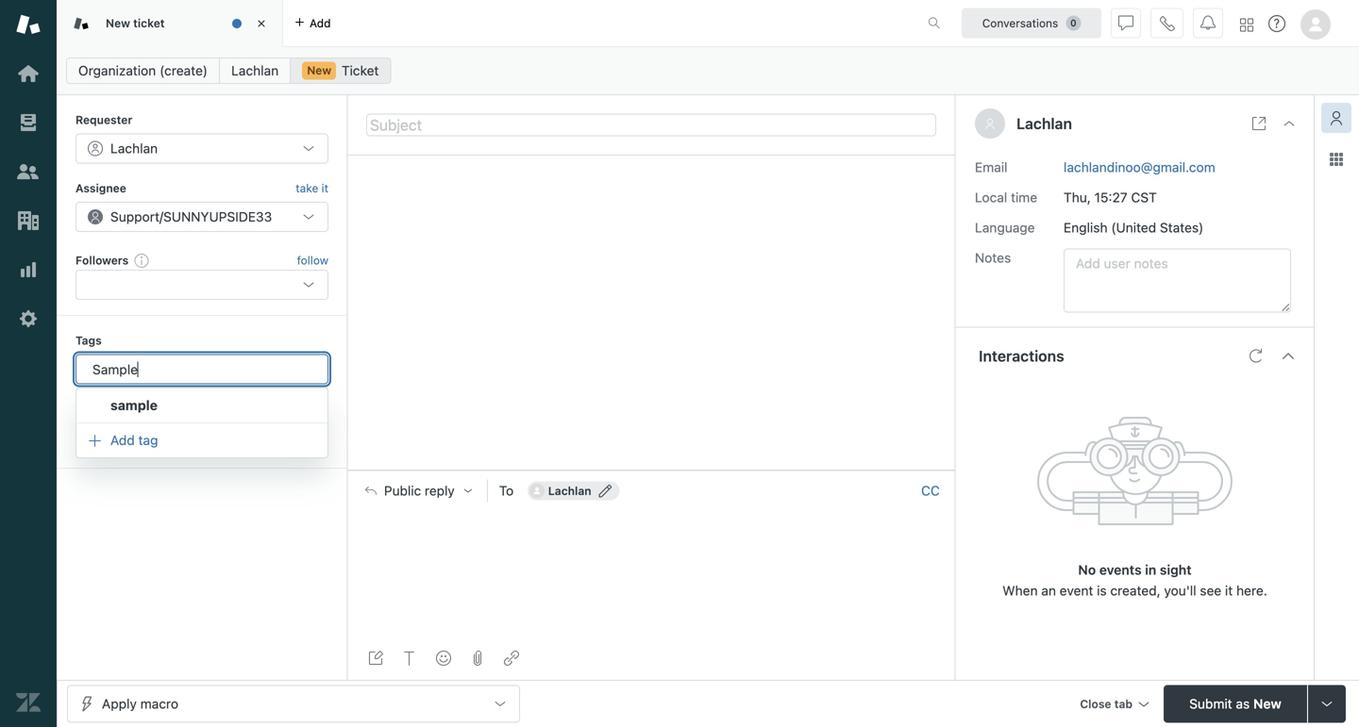 Task type: describe. For each thing, give the bounding box(es) containing it.
see
[[1200, 583, 1222, 599]]

cc
[[922, 483, 940, 499]]

get started image
[[16, 61, 41, 86]]

english
[[1064, 220, 1108, 236]]

no events in sight when an event is created, you'll see it here.
[[1003, 563, 1268, 599]]

public reply button
[[348, 472, 487, 511]]

Tags field
[[90, 360, 311, 379]]

requester
[[76, 113, 132, 127]]

local
[[975, 190, 1008, 205]]

new ticket tab
[[57, 0, 283, 47]]

main element
[[0, 0, 57, 728]]

language
[[975, 220, 1035, 236]]

close tab button
[[1072, 686, 1156, 726]]

zendesk image
[[16, 691, 41, 716]]

sunnyupside33
[[163, 209, 272, 224]]

notes
[[975, 250, 1011, 266]]

cst
[[1131, 190, 1157, 205]]

customers image
[[16, 160, 41, 184]]

assignee
[[76, 182, 126, 195]]

reporting image
[[16, 258, 41, 282]]

lachlan link
[[219, 58, 291, 84]]

displays possible ticket submission types image
[[1320, 697, 1335, 712]]

public
[[384, 483, 421, 499]]

15:27
[[1095, 190, 1128, 205]]

states)
[[1160, 220, 1204, 236]]

close tab
[[1080, 698, 1133, 711]]

organizations image
[[16, 209, 41, 233]]

get help image
[[1269, 15, 1286, 32]]

- button
[[76, 423, 193, 453]]

follow button
[[297, 252, 329, 269]]

tags
[[76, 334, 102, 348]]

draft mode image
[[368, 651, 383, 666]]

english (united states)
[[1064, 220, 1204, 236]]

follow
[[297, 254, 329, 267]]

secondary element
[[57, 52, 1359, 90]]

support / sunnyupside33
[[110, 209, 272, 224]]

views image
[[16, 110, 41, 135]]

lachlandinoo@gmail.com image
[[529, 484, 544, 499]]

followers
[[76, 254, 129, 267]]

submit as new
[[1190, 697, 1282, 712]]

you'll
[[1164, 583, 1197, 599]]

local time
[[975, 190, 1038, 205]]

zendesk products image
[[1240, 18, 1254, 32]]

close
[[1080, 698, 1112, 711]]

customer context image
[[1329, 110, 1344, 126]]

(create)
[[160, 63, 208, 78]]

take
[[296, 182, 318, 195]]

lachlan right lachlandinoo@gmail.com image
[[548, 485, 592, 498]]

tabs tab list
[[57, 0, 908, 47]]

format text image
[[402, 651, 417, 666]]

2 vertical spatial new
[[1254, 697, 1282, 712]]

add button
[[283, 0, 342, 46]]

organization (create)
[[78, 63, 208, 78]]

lachlan inside secondary element
[[231, 63, 279, 78]]

new for new
[[307, 64, 332, 77]]

Subject field
[[366, 114, 936, 136]]

(united
[[1111, 220, 1157, 236]]

here.
[[1237, 583, 1268, 599]]



Task type: vqa. For each thing, say whether or not it's contained in the screenshot.
subject field
yes



Task type: locate. For each thing, give the bounding box(es) containing it.
submit
[[1190, 697, 1233, 712]]

/
[[160, 209, 163, 224]]

insert emojis image
[[436, 651, 451, 666]]

conversations
[[982, 17, 1059, 30]]

1 horizontal spatial close image
[[1282, 116, 1297, 131]]

add attachment image
[[470, 651, 485, 666]]

close image up lachlan link
[[252, 14, 271, 33]]

0 vertical spatial close image
[[252, 14, 271, 33]]

when
[[1003, 583, 1038, 599]]

zendesk support image
[[16, 12, 41, 37]]

new inside 'tab'
[[106, 16, 130, 30]]

take it
[[296, 182, 329, 195]]

it right take
[[322, 182, 329, 195]]

0 horizontal spatial close image
[[252, 14, 271, 33]]

followers element
[[76, 270, 329, 300]]

close image
[[252, 14, 271, 33], [1282, 116, 1297, 131]]

-
[[88, 430, 94, 446]]

add
[[310, 17, 331, 30]]

sight
[[1160, 563, 1192, 578]]

1 vertical spatial close image
[[1282, 116, 1297, 131]]

ticket
[[133, 16, 165, 30]]

thu, 15:27 cst
[[1064, 190, 1157, 205]]

Add user notes text field
[[1064, 249, 1291, 313]]

is
[[1097, 583, 1107, 599]]

2 horizontal spatial new
[[1254, 697, 1282, 712]]

new ticket
[[106, 16, 165, 30]]

tags list box
[[76, 388, 329, 459]]

lachlan right (create)
[[231, 63, 279, 78]]

it right see
[[1225, 583, 1233, 599]]

lachlan
[[231, 63, 279, 78], [1017, 115, 1072, 133], [110, 141, 158, 156], [548, 485, 592, 498]]

0 horizontal spatial new
[[106, 16, 130, 30]]

interactions
[[979, 347, 1065, 365]]

organization (create) button
[[66, 58, 220, 84]]

info on adding followers image
[[134, 253, 149, 268]]

add link (cmd k) image
[[504, 651, 519, 666]]

thu,
[[1064, 190, 1091, 205]]

requester element
[[76, 133, 329, 164]]

apps image
[[1329, 152, 1344, 167]]

close image right view more details image
[[1282, 116, 1297, 131]]

view more details image
[[1252, 116, 1267, 131]]

edit user image
[[599, 485, 612, 498]]

1 horizontal spatial new
[[307, 64, 332, 77]]

new inside secondary element
[[307, 64, 332, 77]]

in
[[1145, 563, 1157, 578]]

organization
[[78, 63, 156, 78]]

email
[[975, 160, 1008, 175]]

it inside no events in sight when an event is created, you'll see it here.
[[1225, 583, 1233, 599]]

new
[[106, 16, 130, 30], [307, 64, 332, 77], [1254, 697, 1282, 712]]

type
[[76, 403, 103, 416]]

1 horizontal spatial it
[[1225, 583, 1233, 599]]

take it button
[[296, 179, 329, 198]]

event
[[1060, 583, 1094, 599]]

created,
[[1111, 583, 1161, 599]]

public reply
[[384, 483, 455, 499]]

sample
[[110, 398, 158, 414]]

0 horizontal spatial it
[[322, 182, 329, 195]]

an
[[1042, 583, 1056, 599]]

time
[[1011, 190, 1038, 205]]

to
[[499, 483, 514, 499]]

reply
[[425, 483, 455, 499]]

conversations button
[[962, 8, 1102, 38]]

admin image
[[16, 307, 41, 331]]

button displays agent's chat status as invisible. image
[[1119, 16, 1134, 31]]

user image
[[985, 118, 996, 129], [986, 119, 994, 129]]

add
[[110, 433, 135, 449]]

close image inside new ticket 'tab'
[[252, 14, 271, 33]]

events
[[1100, 563, 1142, 578]]

new for new ticket
[[106, 16, 130, 30]]

1 vertical spatial new
[[307, 64, 332, 77]]

notifications image
[[1201, 16, 1216, 31]]

lachlan down requester
[[110, 141, 158, 156]]

apply macro
[[102, 697, 179, 712]]

lachlan inside requester element
[[110, 141, 158, 156]]

as
[[1236, 697, 1250, 712]]

add tag option
[[76, 428, 328, 454]]

0 vertical spatial it
[[322, 182, 329, 195]]

support
[[110, 209, 160, 224]]

lachlandinoo@gmail.com
[[1064, 160, 1216, 175]]

it
[[322, 182, 329, 195], [1225, 583, 1233, 599]]

0 vertical spatial new
[[106, 16, 130, 30]]

cc button
[[921, 483, 940, 500]]

lachlan up time
[[1017, 115, 1072, 133]]

macro
[[140, 697, 179, 712]]

add tag
[[110, 433, 158, 449]]

ticket
[[342, 63, 379, 78]]

tab
[[1115, 698, 1133, 711]]

it inside button
[[322, 182, 329, 195]]

apply
[[102, 697, 137, 712]]

tag
[[138, 433, 158, 449]]

minimize composer image
[[644, 463, 659, 478]]

no
[[1078, 563, 1096, 578]]

assignee element
[[76, 202, 329, 232]]

1 vertical spatial it
[[1225, 583, 1233, 599]]



